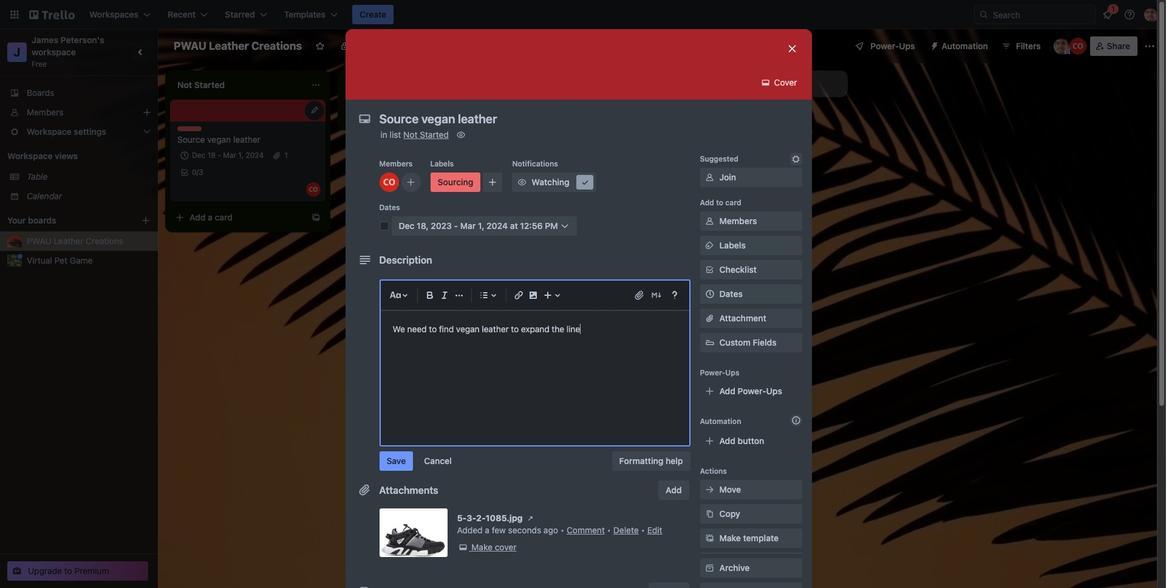 Task type: describe. For each thing, give the bounding box(es) containing it.
1 vertical spatial members link
[[700, 211, 802, 231]]

1
[[285, 151, 288, 160]]

list inside button
[[757, 78, 769, 89]]

sm image for suggested
[[790, 153, 802, 165]]

add a card button for create from template… image at the left top of the page
[[343, 106, 479, 125]]

leather inside 'sourcing source vegan leather'
[[233, 134, 261, 145]]

mar inside dec 18, 2023 - mar 1, 2024 at 12:56 pm button
[[461, 221, 476, 231]]

power-ups button
[[847, 36, 923, 56]]

Mark due date as complete checkbox
[[380, 221, 389, 231]]

comment link
[[567, 525, 605, 535]]

2024 inside option
[[246, 151, 264, 160]]

need
[[408, 324, 427, 334]]

show menu image
[[1144, 40, 1156, 52]]

sourcing source vegan leather
[[177, 126, 261, 145]]

attachment
[[720, 313, 767, 323]]

your
[[7, 215, 26, 225]]

edit
[[648, 525, 663, 535]]

add button
[[659, 481, 689, 500]]

delete
[[614, 525, 639, 535]]

attachments
[[380, 485, 439, 496]]

watching button
[[513, 173, 596, 192]]

calendar
[[27, 191, 62, 201]]

2 vertical spatial a
[[485, 525, 490, 535]]

to left 'find'
[[429, 324, 437, 334]]

create
[[360, 9, 387, 19]]

Board name text field
[[168, 36, 308, 56]]

pet
[[54, 255, 67, 266]]

primary element
[[0, 0, 1167, 29]]

j link
[[7, 43, 27, 62]]

cover
[[772, 77, 798, 88]]

members for bottommost members link
[[720, 216, 757, 226]]

sm image for checklist
[[704, 264, 716, 276]]

create button
[[352, 5, 394, 24]]

0 / 3
[[192, 168, 203, 177]]

cancel
[[424, 456, 452, 466]]

1 vertical spatial power-
[[700, 368, 726, 377]]

join link
[[700, 168, 802, 187]]

sm image down notifications
[[516, 176, 528, 188]]

2-
[[477, 513, 486, 523]]

james
[[32, 35, 58, 45]]

upgrade to premium link
[[7, 562, 148, 581]]

copy
[[720, 509, 741, 519]]

pwau leather creations inside "text box"
[[174, 40, 302, 52]]

dates button
[[700, 284, 802, 304]]

calendar link
[[27, 190, 151, 202]]

3
[[199, 168, 203, 177]]

labels link
[[700, 236, 802, 255]]

sm image inside move link
[[704, 484, 716, 496]]

add down 0 / 3 on the left top of page
[[190, 212, 206, 222]]

make for make template
[[720, 533, 741, 543]]

1 vertical spatial card
[[726, 198, 742, 207]]

dec 18, 2023 - mar 1, 2024 at 12:56 pm button
[[392, 216, 578, 236]]

added
[[457, 525, 483, 535]]

view markdown image
[[651, 289, 663, 301]]

j
[[14, 45, 20, 59]]

1 vertical spatial labels
[[720, 240, 746, 250]]

james peterson's workspace link
[[32, 35, 107, 57]]

boards
[[27, 88, 54, 98]]

0 horizontal spatial list
[[390, 129, 401, 140]]

18,
[[417, 221, 429, 231]]

archive link
[[700, 558, 802, 578]]

sm image inside cover link
[[760, 77, 772, 89]]

card for create from template… image at the left top of the page
[[387, 110, 405, 120]]

virtual
[[27, 255, 52, 266]]

at
[[510, 221, 518, 231]]

creations inside "text box"
[[252, 40, 302, 52]]

1 vertical spatial leather
[[54, 236, 83, 246]]

peterson's
[[61, 35, 104, 45]]

2024 inside button
[[487, 221, 508, 231]]

custom fields
[[720, 337, 777, 348]]

help
[[666, 456, 683, 466]]

pwau leather creations link
[[27, 235, 151, 247]]

automation button
[[925, 36, 996, 56]]

views
[[55, 151, 78, 161]]

add button
[[720, 436, 765, 446]]

1 notification image
[[1101, 7, 1116, 22]]

2 vertical spatial ups
[[767, 386, 783, 396]]

leather inside text box
[[482, 324, 509, 334]]

members for the left members link
[[27, 107, 63, 117]]

custom fields button
[[700, 337, 802, 349]]

3-
[[467, 513, 477, 523]]

0 horizontal spatial christina overa (christinaovera) image
[[306, 182, 321, 197]]

add to card
[[700, 198, 742, 207]]

add inside add button
[[666, 485, 682, 495]]

1, inside option
[[238, 151, 244, 160]]

started
[[420, 129, 449, 140]]

Main content area, start typing to enter text. text field
[[393, 322, 677, 337]]

move link
[[700, 480, 802, 500]]

save
[[387, 456, 406, 466]]

another
[[723, 78, 754, 89]]

0 horizontal spatial color: bold red, title: "sourcing" element
[[177, 126, 209, 136]]

add down suggested
[[700, 198, 715, 207]]

/
[[197, 168, 199, 177]]

comment
[[567, 525, 605, 535]]

seconds
[[508, 525, 542, 535]]

star or unstar board image
[[316, 41, 325, 51]]

2 vertical spatial power-
[[738, 386, 767, 396]]

0 horizontal spatial james peterson (jamespeterson93) image
[[1054, 38, 1071, 55]]

james peterson (jamespeterson93) image inside the primary element
[[1145, 7, 1159, 22]]

1 vertical spatial pwau leather creations
[[27, 236, 123, 246]]

0 horizontal spatial ups
[[726, 368, 740, 377]]

make cover link
[[457, 541, 517, 554]]

1085.jpg
[[486, 513, 523, 523]]

add a card button for create from template… icon
[[170, 208, 306, 227]]

join
[[720, 172, 737, 182]]

5-
[[457, 513, 467, 523]]

save button
[[380, 452, 413, 471]]

5-3-2-1085.jpg
[[457, 513, 523, 523]]

sm image inside make template link
[[704, 532, 716, 544]]

sourcing for sourcing source vegan leather
[[177, 126, 209, 136]]

boards link
[[0, 83, 158, 103]]

a for add a card button associated with create from template… icon
[[208, 212, 213, 222]]

source vegan leather link
[[177, 134, 318, 146]]

checklist link
[[700, 260, 802, 280]]

we need to find vegan leather to expand the line
[[393, 324, 580, 334]]

make for make cover
[[472, 542, 493, 552]]

james peterson's workspace free
[[32, 35, 107, 69]]

sm image up seconds
[[525, 512, 537, 524]]

add another list
[[705, 78, 769, 89]]

create from template… image
[[484, 111, 493, 120]]

1 vertical spatial members
[[380, 159, 413, 168]]

sourcing for sourcing
[[438, 177, 474, 187]]

sm image for labels
[[704, 239, 716, 252]]

dec 18 - mar 1, 2024
[[192, 151, 264, 160]]

to left expand on the left bottom
[[511, 324, 519, 334]]

filters
[[1017, 41, 1041, 51]]

vegan inside 'sourcing source vegan leather'
[[207, 134, 231, 145]]

upgrade
[[28, 566, 62, 576]]

bold ⌘b image
[[423, 288, 437, 303]]

free
[[32, 60, 47, 69]]

dec 18, 2023 - mar 1, 2024 at 12:56 pm
[[399, 221, 558, 231]]



Task type: vqa. For each thing, say whether or not it's contained in the screenshot.
Templates in the 'popup button'
no



Task type: locate. For each thing, give the bounding box(es) containing it.
1 horizontal spatial members
[[380, 159, 413, 168]]

members up add members to card image
[[380, 159, 413, 168]]

0 horizontal spatial sourcing
[[177, 126, 209, 136]]

0 vertical spatial 2024
[[246, 151, 264, 160]]

make cover
[[472, 542, 517, 552]]

leather up dec 18 - mar 1, 2024
[[233, 134, 261, 145]]

members link down boards
[[0, 103, 158, 122]]

delete link
[[614, 525, 639, 535]]

add
[[705, 78, 721, 89], [362, 110, 378, 120], [700, 198, 715, 207], [190, 212, 206, 222], [720, 386, 736, 396], [720, 436, 736, 446], [666, 485, 682, 495]]

creations up virtual pet game link
[[86, 236, 123, 246]]

- inside dec 18 - mar 1, 2024 option
[[218, 151, 221, 160]]

0 horizontal spatial 1,
[[238, 151, 244, 160]]

2 vertical spatial card
[[215, 212, 233, 222]]

formatting help link
[[612, 452, 691, 471]]

2024
[[246, 151, 264, 160], [487, 221, 508, 231]]

0 horizontal spatial members
[[27, 107, 63, 117]]

1 vertical spatial a
[[208, 212, 213, 222]]

0 vertical spatial dec
[[192, 151, 206, 160]]

your boards with 2 items element
[[7, 213, 123, 228]]

list
[[757, 78, 769, 89], [390, 129, 401, 140]]

lists image
[[477, 288, 491, 303]]

expand
[[521, 324, 550, 334]]

labels up checklist
[[720, 240, 746, 250]]

2024 down source vegan leather link
[[246, 151, 264, 160]]

1, down source vegan leather link
[[238, 151, 244, 160]]

1 vertical spatial ups
[[726, 368, 740, 377]]

add a card up in
[[362, 110, 405, 120]]

automation down the search icon
[[942, 41, 989, 51]]

1 horizontal spatial pwau leather creations
[[174, 40, 302, 52]]

color: bold red, title: "sourcing" element up 18
[[177, 126, 209, 136]]

sourcing up 18
[[177, 126, 209, 136]]

add inside add another list button
[[705, 78, 721, 89]]

card for create from template… icon
[[215, 212, 233, 222]]

members link up 'labels' link at the right top
[[700, 211, 802, 231]]

sm image down the add to card
[[704, 239, 716, 252]]

sm image inside 'labels' link
[[704, 239, 716, 252]]

- inside dec 18, 2023 - mar 1, 2024 at 12:56 pm button
[[454, 221, 458, 231]]

edit card image
[[310, 105, 320, 115]]

0 vertical spatial members
[[27, 107, 63, 117]]

checklist
[[720, 264, 757, 275]]

0 horizontal spatial dec
[[192, 151, 206, 160]]

0 vertical spatial -
[[218, 151, 221, 160]]

vegan up dec 18 - mar 1, 2024 option
[[207, 134, 231, 145]]

find
[[439, 324, 454, 334]]

sourcing inside 'sourcing source vegan leather'
[[177, 126, 209, 136]]

add power-ups link
[[700, 382, 802, 401]]

sm image right 'another'
[[760, 77, 772, 89]]

private image
[[340, 41, 350, 51]]

power- inside button
[[871, 41, 900, 51]]

sourcing right add members to card image
[[438, 177, 474, 187]]

dates
[[380, 203, 400, 212], [720, 289, 743, 299]]

1 horizontal spatial creations
[[252, 40, 302, 52]]

1 horizontal spatial color: bold red, title: "sourcing" element
[[431, 173, 481, 192]]

dates up mark due date as complete option
[[380, 203, 400, 212]]

vegan right 'find'
[[456, 324, 480, 334]]

members
[[27, 107, 63, 117], [380, 159, 413, 168], [720, 216, 757, 226]]

link image
[[511, 288, 526, 303]]

add button button
[[700, 431, 802, 451]]

1 vertical spatial power-ups
[[700, 368, 740, 377]]

1 vertical spatial dates
[[720, 289, 743, 299]]

add a card for create from template… icon
[[190, 212, 233, 222]]

make template
[[720, 533, 779, 543]]

source
[[177, 134, 205, 145]]

0 horizontal spatial -
[[218, 151, 221, 160]]

0 horizontal spatial add a card button
[[170, 208, 306, 227]]

1 horizontal spatial dates
[[720, 289, 743, 299]]

1 vertical spatial leather
[[482, 324, 509, 334]]

button
[[738, 436, 765, 446]]

in
[[381, 129, 388, 140]]

1 vertical spatial list
[[390, 129, 401, 140]]

sm image down actions
[[704, 484, 716, 496]]

automation up add button
[[700, 417, 742, 426]]

1 horizontal spatial christina overa (christinaovera) image
[[380, 173, 399, 192]]

0 vertical spatial a
[[380, 110, 385, 120]]

list left cover on the right of page
[[757, 78, 769, 89]]

workspace
[[7, 151, 53, 161]]

1 horizontal spatial sourcing
[[438, 177, 474, 187]]

sm image left join
[[704, 171, 716, 184]]

open information menu image
[[1124, 9, 1136, 21]]

add left button
[[720, 436, 736, 446]]

sm image inside automation button
[[925, 36, 942, 53]]

dec inside option
[[192, 151, 206, 160]]

pwau inside pwau leather creations link
[[27, 236, 51, 246]]

sm image right power-ups button
[[925, 36, 942, 53]]

premium
[[74, 566, 109, 576]]

pwau leather creations
[[174, 40, 302, 52], [27, 236, 123, 246]]

notifications
[[513, 159, 558, 168]]

sm image
[[925, 36, 942, 53], [760, 77, 772, 89], [455, 129, 467, 141], [704, 171, 716, 184], [516, 176, 528, 188], [579, 176, 592, 188], [704, 215, 716, 227], [704, 484, 716, 496], [525, 512, 537, 524], [704, 532, 716, 544], [457, 541, 469, 554], [704, 562, 716, 574]]

editor toolbar toolbar
[[386, 286, 685, 305]]

cover link
[[756, 73, 805, 92]]

filters button
[[998, 36, 1045, 56]]

0 vertical spatial pwau
[[174, 40, 207, 52]]

1 horizontal spatial make
[[720, 533, 741, 543]]

0 horizontal spatial a
[[208, 212, 213, 222]]

add a card button
[[343, 106, 479, 125], [170, 208, 306, 227]]

labels down the started
[[431, 159, 454, 168]]

vegan
[[207, 134, 231, 145], [456, 324, 480, 334]]

1 horizontal spatial vegan
[[456, 324, 480, 334]]

0 vertical spatial pwau leather creations
[[174, 40, 302, 52]]

sm image left checklist
[[704, 264, 716, 276]]

2 horizontal spatial members
[[720, 216, 757, 226]]

text styles image
[[388, 288, 403, 303]]

james peterson (jamespeterson93) image right 'open information menu' icon
[[1145, 7, 1159, 22]]

make inside make template link
[[720, 533, 741, 543]]

ups down fields
[[767, 386, 783, 396]]

color: bold red, title: "sourcing" element right add members to card image
[[431, 173, 481, 192]]

0 vertical spatial add a card
[[362, 110, 405, 120]]

1 horizontal spatial power-
[[738, 386, 767, 396]]

0 vertical spatial members link
[[0, 103, 158, 122]]

sm image inside the archive link
[[704, 562, 716, 574]]

ups inside button
[[900, 41, 916, 51]]

pwau inside pwau leather creations "text box"
[[174, 40, 207, 52]]

0 vertical spatial vegan
[[207, 134, 231, 145]]

1 vertical spatial sourcing
[[438, 177, 474, 187]]

dec for dec 18, 2023 - mar 1, 2024 at 12:56 pm
[[399, 221, 415, 231]]

make inside make cover link
[[472, 542, 493, 552]]

add a card button down 3
[[170, 208, 306, 227]]

watching
[[532, 177, 570, 187]]

dates inside dates button
[[720, 289, 743, 299]]

dec for dec 18 - mar 1, 2024
[[192, 151, 206, 160]]

2 horizontal spatial power-
[[871, 41, 900, 51]]

share button
[[1091, 36, 1138, 56]]

0 vertical spatial list
[[757, 78, 769, 89]]

not started link
[[404, 129, 449, 140]]

template
[[744, 533, 779, 543]]

description
[[380, 255, 433, 266]]

make
[[720, 533, 741, 543], [472, 542, 493, 552]]

0 horizontal spatial 2024
[[246, 151, 264, 160]]

italic ⌘i image
[[437, 288, 452, 303]]

workspace
[[32, 47, 76, 57]]

open help dialog image
[[668, 288, 682, 303]]

virtual pet game
[[27, 255, 93, 266]]

1 vertical spatial vegan
[[456, 324, 480, 334]]

james peterson (jamespeterson93) image right filters
[[1054, 38, 1071, 55]]

0 horizontal spatial members link
[[0, 103, 158, 122]]

2024 left at
[[487, 221, 508, 231]]

12:56
[[520, 221, 543, 231]]

18
[[208, 151, 216, 160]]

1 vertical spatial add a card
[[190, 212, 233, 222]]

mar
[[223, 151, 236, 160], [461, 221, 476, 231]]

boards
[[28, 215, 56, 225]]

2 horizontal spatial ups
[[900, 41, 916, 51]]

sm image right watching
[[579, 176, 592, 188]]

in list not started
[[381, 129, 449, 140]]

christina overa (christinaovera) image
[[380, 173, 399, 192], [306, 182, 321, 197]]

creations left star or unstar board image
[[252, 40, 302, 52]]

0 horizontal spatial power-
[[700, 368, 726, 377]]

0 vertical spatial add a card button
[[343, 106, 479, 125]]

sm image right the started
[[455, 129, 467, 141]]

christina overa (christinaovera) image
[[1070, 38, 1087, 55]]

1 horizontal spatial leather
[[209, 40, 249, 52]]

attachment button
[[700, 309, 802, 328]]

make down copy
[[720, 533, 741, 543]]

sm image down the add to card
[[704, 215, 716, 227]]

copy link
[[700, 504, 802, 524]]

to
[[717, 198, 724, 207], [429, 324, 437, 334], [511, 324, 519, 334], [64, 566, 72, 576]]

add right edit card 'image'
[[362, 110, 378, 120]]

sm image left make template
[[704, 532, 716, 544]]

cover
[[495, 542, 517, 552]]

1 vertical spatial -
[[454, 221, 458, 231]]

1 vertical spatial dec
[[399, 221, 415, 231]]

make down added
[[472, 542, 493, 552]]

dec left 18,
[[399, 221, 415, 231]]

power-
[[871, 41, 900, 51], [700, 368, 726, 377], [738, 386, 767, 396]]

0 horizontal spatial leather
[[233, 134, 261, 145]]

christina overa (christinaovera) image up create from template… icon
[[306, 182, 321, 197]]

0 horizontal spatial creations
[[86, 236, 123, 246]]

image image
[[526, 288, 541, 303]]

leather
[[209, 40, 249, 52], [54, 236, 83, 246]]

table
[[27, 171, 48, 182]]

game
[[70, 255, 93, 266]]

add a card button up 'not'
[[343, 106, 479, 125]]

your boards
[[7, 215, 56, 225]]

mar right 18
[[223, 151, 236, 160]]

1 horizontal spatial list
[[757, 78, 769, 89]]

1 horizontal spatial pwau
[[174, 40, 207, 52]]

add inside add power-ups link
[[720, 386, 736, 396]]

1 vertical spatial james peterson (jamespeterson93) image
[[1054, 38, 1071, 55]]

- right 18
[[218, 151, 221, 160]]

move
[[720, 484, 741, 495]]

fields
[[753, 337, 777, 348]]

ups
[[900, 41, 916, 51], [726, 368, 740, 377], [767, 386, 783, 396]]

mar inside dec 18 - mar 1, 2024 option
[[223, 151, 236, 160]]

Search field
[[989, 5, 1096, 24]]

create from template… image
[[311, 213, 321, 222]]

0 vertical spatial color: bold red, title: "sourcing" element
[[177, 126, 209, 136]]

automation inside button
[[942, 41, 989, 51]]

0 horizontal spatial power-ups
[[700, 368, 740, 377]]

leather
[[233, 134, 261, 145], [482, 324, 509, 334]]

1 vertical spatial creations
[[86, 236, 123, 246]]

to down join
[[717, 198, 724, 207]]

leather inside "text box"
[[209, 40, 249, 52]]

custom
[[720, 337, 751, 348]]

sourcing
[[177, 126, 209, 136], [438, 177, 474, 187]]

1 vertical spatial automation
[[700, 417, 742, 426]]

1 horizontal spatial power-ups
[[871, 41, 916, 51]]

sm image inside "join" link
[[704, 171, 716, 184]]

1, left at
[[478, 221, 485, 231]]

dec left 18
[[192, 151, 206, 160]]

0 horizontal spatial card
[[215, 212, 233, 222]]

0 horizontal spatial pwau
[[27, 236, 51, 246]]

more formatting image
[[452, 288, 466, 303]]

None text field
[[373, 108, 775, 130]]

to right upgrade
[[64, 566, 72, 576]]

mar right '2023'
[[461, 221, 476, 231]]

2023
[[431, 221, 452, 231]]

share
[[1108, 41, 1131, 51]]

1 horizontal spatial -
[[454, 221, 458, 231]]

sm image inside checklist link
[[704, 264, 716, 276]]

1, inside button
[[478, 221, 485, 231]]

0 horizontal spatial make
[[472, 542, 493, 552]]

add board image
[[141, 216, 151, 225]]

0 vertical spatial leather
[[209, 40, 249, 52]]

1 horizontal spatial 1,
[[478, 221, 485, 231]]

we
[[393, 324, 405, 334]]

0 vertical spatial labels
[[431, 159, 454, 168]]

vegan inside text box
[[456, 324, 480, 334]]

0 horizontal spatial mar
[[223, 151, 236, 160]]

add inside add button button
[[720, 436, 736, 446]]

1 horizontal spatial james peterson (jamespeterson93) image
[[1145, 7, 1159, 22]]

2 horizontal spatial card
[[726, 198, 742, 207]]

add a card down 3
[[190, 212, 233, 222]]

add down custom
[[720, 386, 736, 396]]

1 horizontal spatial card
[[387, 110, 405, 120]]

1 horizontal spatial labels
[[720, 240, 746, 250]]

0 vertical spatial card
[[387, 110, 405, 120]]

power-ups
[[871, 41, 916, 51], [700, 368, 740, 377]]

1 horizontal spatial leather
[[482, 324, 509, 334]]

0 vertical spatial james peterson (jamespeterson93) image
[[1145, 7, 1159, 22]]

sm image left copy
[[704, 508, 716, 520]]

2 vertical spatial members
[[720, 216, 757, 226]]

0 horizontal spatial leather
[[54, 236, 83, 246]]

0 vertical spatial power-ups
[[871, 41, 916, 51]]

-
[[218, 151, 221, 160], [454, 221, 458, 231]]

sm image up "join" link on the top of the page
[[790, 153, 802, 165]]

upgrade to premium
[[28, 566, 109, 576]]

Dec 18 - Mar 1, 2024 checkbox
[[177, 148, 267, 163]]

added a few seconds ago
[[457, 525, 558, 535]]

1 horizontal spatial dec
[[399, 221, 415, 231]]

0 vertical spatial sourcing
[[177, 126, 209, 136]]

1 horizontal spatial a
[[380, 110, 385, 120]]

0 vertical spatial 1,
[[238, 151, 244, 160]]

1 horizontal spatial add a card button
[[343, 106, 479, 125]]

edit link
[[648, 525, 663, 535]]

add a card for create from template… image at the left top of the page
[[362, 110, 405, 120]]

1,
[[238, 151, 244, 160], [478, 221, 485, 231]]

add left 'another'
[[705, 78, 721, 89]]

0 horizontal spatial add a card
[[190, 212, 233, 222]]

table link
[[27, 171, 151, 183]]

sm image
[[790, 153, 802, 165], [704, 239, 716, 252], [704, 264, 716, 276], [704, 508, 716, 520]]

0 horizontal spatial dates
[[380, 203, 400, 212]]

1 vertical spatial pwau
[[27, 236, 51, 246]]

the
[[552, 324, 565, 334]]

1 vertical spatial add a card button
[[170, 208, 306, 227]]

sm image for copy
[[704, 508, 716, 520]]

christina overa (christinaovera) image left add members to card image
[[380, 173, 399, 192]]

ups left automation button
[[900, 41, 916, 51]]

1 vertical spatial 1,
[[478, 221, 485, 231]]

add down 'help'
[[666, 485, 682, 495]]

members down boards
[[27, 107, 63, 117]]

list right in
[[390, 129, 401, 140]]

line
[[567, 324, 580, 334]]

0 vertical spatial mar
[[223, 151, 236, 160]]

james peterson (jamespeterson93) image
[[1145, 7, 1159, 22], [1054, 38, 1071, 55]]

add members to card image
[[406, 176, 416, 188]]

sm image down added
[[457, 541, 469, 554]]

0 vertical spatial ups
[[900, 41, 916, 51]]

0 vertical spatial automation
[[942, 41, 989, 51]]

archive
[[720, 563, 750, 573]]

members down the add to card
[[720, 216, 757, 226]]

sm image inside copy link
[[704, 508, 716, 520]]

power-ups inside power-ups button
[[871, 41, 916, 51]]

0 horizontal spatial automation
[[700, 417, 742, 426]]

attach and insert link image
[[634, 289, 646, 301]]

dates down checklist
[[720, 289, 743, 299]]

dec inside button
[[399, 221, 415, 231]]

0 horizontal spatial labels
[[431, 159, 454, 168]]

make template link
[[700, 529, 802, 548]]

sm image left archive
[[704, 562, 716, 574]]

search image
[[980, 10, 989, 19]]

a for create from template… image at the left top of the page's add a card button
[[380, 110, 385, 120]]

color: bold red, title: "sourcing" element
[[177, 126, 209, 136], [431, 173, 481, 192]]

leather down lists icon
[[482, 324, 509, 334]]

ups up add power-ups
[[726, 368, 740, 377]]

- right '2023'
[[454, 221, 458, 231]]



